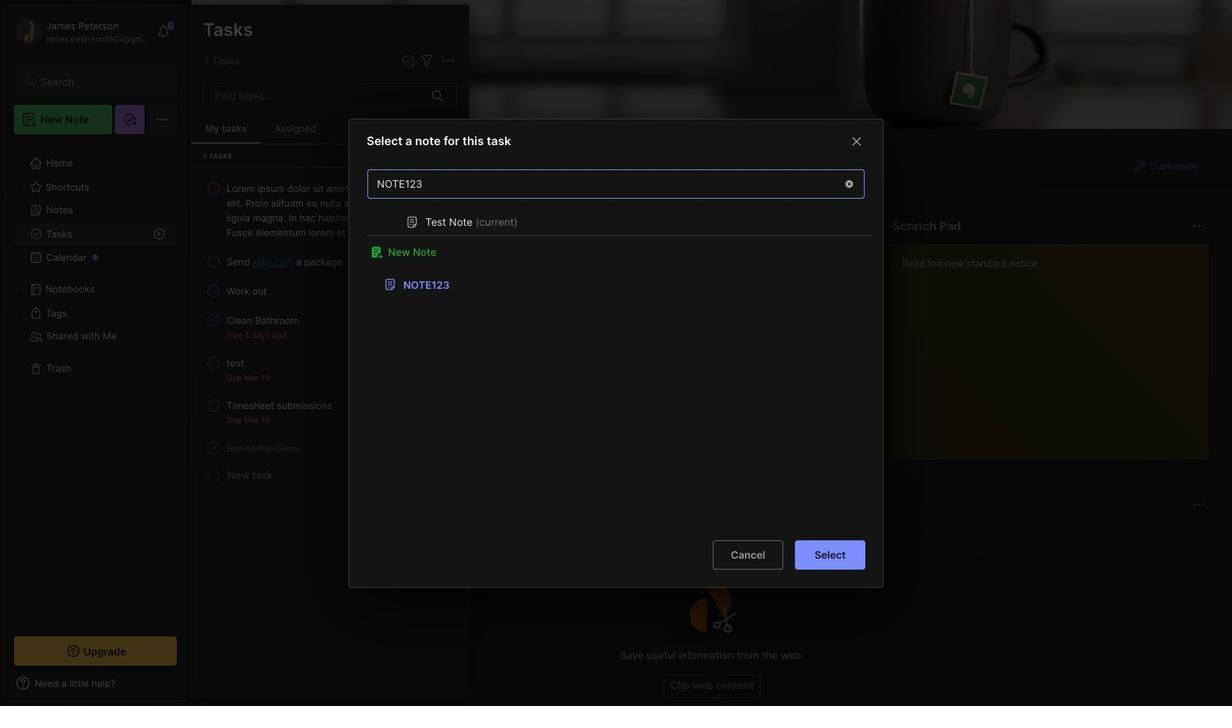 Task type: vqa. For each thing, say whether or not it's contained in the screenshot.
7 within Help and Learning task checklist field
no



Task type: locate. For each thing, give the bounding box(es) containing it.
clean bathroom 3 cell
[[227, 313, 299, 328]]

None search field
[[40, 73, 164, 90]]

tree inside main 'element'
[[5, 143, 186, 624]]

row group
[[192, 174, 469, 487], [215, 270, 1233, 470]]

run to the store 6 cell
[[227, 441, 300, 456]]

1 vertical spatial tab list
[[218, 522, 1204, 540]]

0 vertical spatial tab list
[[218, 244, 867, 261]]

2 tab list from the top
[[218, 522, 1204, 540]]

Find note… text field
[[368, 171, 835, 196]]

new task image
[[401, 54, 416, 68]]

1 tab list from the top
[[218, 244, 867, 261]]

Search text field
[[40, 75, 164, 89]]

tab list
[[218, 244, 867, 261], [218, 522, 1204, 540]]

row
[[197, 175, 463, 246], [197, 249, 463, 275], [368, 269, 880, 299], [197, 278, 463, 305], [197, 307, 463, 347], [197, 350, 463, 390], [197, 393, 463, 432], [197, 435, 463, 462]]

none search field inside main 'element'
[[40, 73, 164, 90]]

dropdown list menu
[[409, 238, 542, 376]]

Find tasks… text field
[[206, 84, 423, 108]]

tab
[[218, 244, 261, 261], [267, 244, 326, 261], [218, 522, 274, 540], [280, 522, 324, 540], [330, 522, 392, 540]]

tree
[[5, 143, 186, 624]]

Go to note or move task field
[[409, 203, 498, 224]]



Task type: describe. For each thing, give the bounding box(es) containing it.
lorem ipsum dolor sit amet, consectetur adipiscing elit. proin alifuam eu nulla a tincidunt. curabitur ut ligula magna. in hac habitasse platea dictumst. fusce elementum lorem et auctor dignissim. proin eget mi id urna euismod consectetur. pellentesque porttitor ac urna quis fermentum: 0 cell
[[227, 181, 457, 240]]

Start writing… text field
[[903, 244, 1209, 448]]

test 4 cell
[[227, 356, 244, 371]]

main element
[[0, 0, 191, 707]]

timesheet submissions 5 cell
[[227, 398, 332, 413]]

close image
[[848, 132, 866, 150]]

expand tags image
[[19, 309, 28, 318]]

expand notebooks image
[[19, 285, 28, 294]]

send x@y.com a package 1 cell
[[227, 255, 343, 269]]

work out 2 cell
[[227, 284, 267, 299]]



